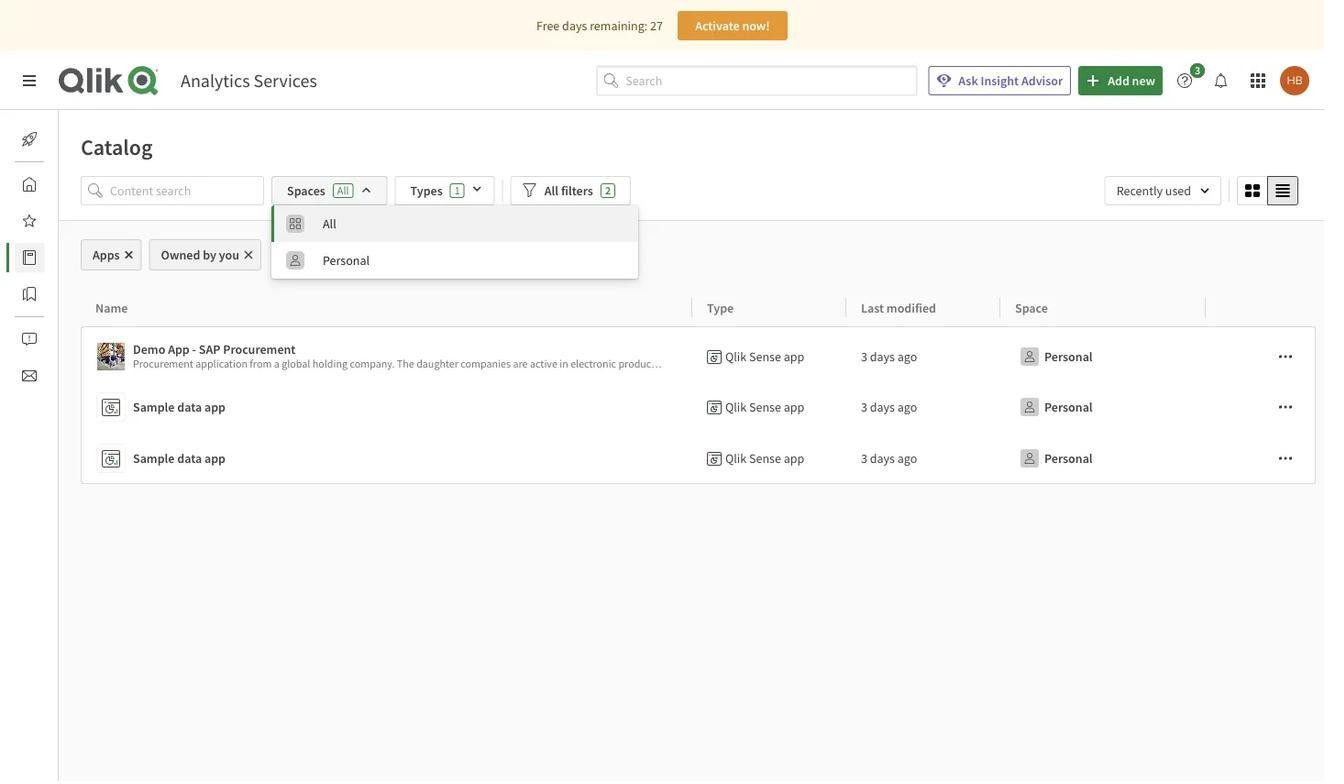 Task type: vqa. For each thing, say whether or not it's contained in the screenshot.
first the Howard Brown element Updated 3 days ago
no



Task type: locate. For each thing, give the bounding box(es) containing it.
0 vertical spatial ago
[[898, 349, 918, 365]]

personal button
[[1016, 342, 1097, 372], [1016, 393, 1097, 422], [1016, 444, 1097, 473]]

2 qlik sense app from the top
[[726, 399, 805, 416]]

3 cell from the top
[[1207, 433, 1317, 484]]

0 horizontal spatial from
[[250, 357, 272, 371]]

1 3 days ago from the top
[[862, 349, 918, 365]]

all up all
[[323, 216, 337, 232]]

and right chemicals
[[799, 357, 816, 371]]

1 vertical spatial 3 days ago button
[[862, 393, 918, 422]]

1 vertical spatial ago
[[898, 399, 918, 416]]

a
[[274, 357, 280, 371], [1010, 357, 1016, 371]]

2 from from the left
[[986, 357, 1008, 371]]

days
[[563, 17, 588, 34], [871, 349, 896, 365], [871, 399, 896, 416], [871, 451, 896, 467]]

and
[[662, 357, 680, 371], [799, 357, 816, 371]]

2 personal button from the top
[[1016, 393, 1097, 422]]

data for sample data app button related to 2nd "3 days ago" button from the bottom
[[177, 399, 202, 416]]

0 horizontal spatial and
[[662, 357, 680, 371]]

personal cell for personal 'button' related to third "3 days ago" button from the top cell
[[1001, 433, 1207, 484]]

3 days ago
[[862, 349, 918, 365], [862, 399, 918, 416], [862, 451, 918, 467]]

sense
[[750, 349, 782, 365], [750, 399, 782, 416], [750, 451, 782, 467]]

getting started image
[[22, 132, 37, 147]]

menu inside filters 'region'
[[272, 206, 639, 279]]

more actions image
[[1279, 350, 1294, 364], [1279, 451, 1294, 466]]

advisor
[[1022, 72, 1064, 89]]

2 sample data app button from the top
[[96, 440, 685, 477]]

procurement
[[223, 341, 296, 358], [133, 357, 193, 371]]

demo app - sap procurement procurement application from a global holding company. the daughter companies are active in electronic products and automotive to chemicals and pharmaceutical etc. the data comes from a sap bw system.
[[133, 341, 1091, 371]]

data for sample data app button related to third "3 days ago" button from the top
[[177, 451, 202, 467]]

2 the from the left
[[912, 357, 929, 371]]

2 horizontal spatial all
[[545, 183, 559, 199]]

2 vertical spatial qlik
[[726, 451, 747, 467]]

sample data app for sample data app button related to third "3 days ago" button from the top
[[133, 451, 226, 467]]

0 horizontal spatial procurement
[[133, 357, 193, 371]]

1 horizontal spatial all
[[338, 184, 349, 198]]

chemicals
[[749, 357, 796, 371]]

catalog
[[81, 133, 153, 161], [59, 250, 100, 266]]

1 vertical spatial more actions image
[[1279, 451, 1294, 466]]

1 more actions image from the top
[[1279, 350, 1294, 364]]

qlik sense app for sample data app button related to third "3 days ago" button from the top
[[726, 451, 805, 467]]

1 personal cell from the top
[[1001, 327, 1207, 382]]

3 days ago button
[[862, 342, 918, 372], [862, 393, 918, 422], [862, 444, 918, 473]]

from
[[250, 357, 272, 371], [986, 357, 1008, 371]]

2 qlik sense app cell from the top
[[693, 382, 847, 433]]

0 vertical spatial personal button
[[1016, 342, 1097, 372]]

all for all element
[[323, 216, 337, 232]]

types
[[411, 183, 443, 199]]

procurement right the qlik sense app image
[[133, 357, 193, 371]]

sample for sample data app button related to third "3 days ago" button from the top
[[133, 451, 175, 467]]

1 cell from the top
[[1207, 327, 1317, 382]]

2 ago from the top
[[898, 399, 918, 416]]

ago for 2nd "3 days ago" button from the bottom
[[898, 399, 918, 416]]

0 vertical spatial more actions image
[[1279, 350, 1294, 364]]

sap left bw on the top of page
[[1018, 357, 1036, 371]]

home
[[59, 176, 91, 193]]

3 for 2nd "3 days ago" button from the bottom
[[862, 399, 868, 416]]

all left filters
[[545, 183, 559, 199]]

0 vertical spatial sample
[[133, 399, 175, 416]]

more actions image down more actions icon
[[1279, 451, 1294, 466]]

and right the products
[[662, 357, 680, 371]]

1 vertical spatial qlik sense app
[[726, 399, 805, 416]]

1 vertical spatial qlik
[[726, 399, 747, 416]]

free days remaining: 27
[[537, 17, 663, 34]]

1 vertical spatial personal button
[[1016, 393, 1097, 422]]

app
[[168, 341, 190, 358]]

1 sense from the top
[[750, 349, 782, 365]]

catalog up name at the top
[[59, 250, 100, 266]]

sap
[[199, 341, 221, 358], [1018, 357, 1036, 371]]

3 personal cell from the top
[[1001, 433, 1207, 484]]

2 cell from the top
[[1207, 382, 1317, 433]]

0 vertical spatial data
[[931, 357, 952, 371]]

0 vertical spatial 3 days ago button
[[862, 342, 918, 372]]

app
[[784, 349, 805, 365], [205, 399, 226, 416], [784, 399, 805, 416], [205, 451, 226, 467], [784, 451, 805, 467]]

3 ago from the top
[[898, 451, 918, 467]]

data
[[931, 357, 952, 371], [177, 399, 202, 416], [177, 451, 202, 467]]

procurement right -
[[223, 341, 296, 358]]

3 personal button from the top
[[1016, 444, 1097, 473]]

space
[[1016, 300, 1049, 316]]

personal
[[323, 252, 370, 269], [1045, 349, 1093, 365], [1045, 399, 1093, 416], [1045, 451, 1093, 467]]

0 vertical spatial sample data app button
[[96, 389, 685, 426]]

favorites image
[[22, 214, 37, 228]]

2 vertical spatial sense
[[750, 451, 782, 467]]

personal button for 2nd "3 days ago" button from the bottom
[[1016, 393, 1097, 422]]

from right comes
[[986, 357, 1008, 371]]

1 sample data app from the top
[[133, 399, 226, 416]]

activate
[[696, 17, 740, 34]]

1 vertical spatial sample data app button
[[96, 440, 685, 477]]

1 horizontal spatial the
[[912, 357, 929, 371]]

1 sample from the top
[[133, 399, 175, 416]]

2 3 days ago from the top
[[862, 399, 918, 416]]

collections image
[[22, 287, 37, 302]]

menu containing all
[[272, 206, 639, 279]]

0 vertical spatial 3 days ago
[[862, 349, 918, 365]]

qlik
[[726, 349, 747, 365], [726, 399, 747, 416], [726, 451, 747, 467]]

more actions image for personal 'button' for 1st "3 days ago" button
[[1279, 350, 1294, 364]]

0 horizontal spatial all
[[323, 216, 337, 232]]

cell for personal 'button' related to third "3 days ago" button from the top
[[1207, 433, 1317, 484]]

from left global
[[250, 357, 272, 371]]

filters
[[561, 183, 594, 199]]

1 vertical spatial sample data app
[[133, 451, 226, 467]]

3 sense from the top
[[750, 451, 782, 467]]

qlik sense app cell
[[693, 327, 847, 382], [693, 382, 847, 433], [693, 433, 847, 484]]

ask insight advisor
[[959, 72, 1064, 89]]

3 for third "3 days ago" button from the top
[[862, 451, 868, 467]]

2 personal cell from the top
[[1001, 382, 1207, 433]]

2 vertical spatial 3 days ago
[[862, 451, 918, 467]]

3 qlik from the top
[[726, 451, 747, 467]]

3 qlik sense app from the top
[[726, 451, 805, 467]]

2 vertical spatial ago
[[898, 451, 918, 467]]

2
[[605, 184, 611, 198]]

1 personal button from the top
[[1016, 342, 1097, 372]]

1 horizontal spatial and
[[799, 357, 816, 371]]

2 vertical spatial qlik sense app
[[726, 451, 805, 467]]

3 days ago cell
[[847, 327, 1001, 382], [847, 382, 1001, 433], [847, 433, 1001, 484]]

1 vertical spatial sense
[[750, 399, 782, 416]]

a left global
[[274, 357, 280, 371]]

a left bw on the top of page
[[1010, 357, 1016, 371]]

app for 1st qlik sense app cell from the top of the page
[[784, 349, 805, 365]]

1 qlik sense app cell from the top
[[693, 327, 847, 382]]

0 vertical spatial sense
[[750, 349, 782, 365]]

personal for 'personal' link
[[323, 252, 370, 269]]

the
[[397, 357, 415, 371], [912, 357, 929, 371]]

1 3 days ago cell from the top
[[847, 327, 1001, 382]]

sample data app button for third "3 days ago" button from the top
[[96, 440, 685, 477]]

qlik sense app cell for sample data app button related to 2nd "3 days ago" button from the bottom
[[693, 382, 847, 433]]

recently used
[[1117, 183, 1192, 199]]

27
[[651, 17, 663, 34]]

personal cell
[[1001, 327, 1207, 382], [1001, 382, 1207, 433], [1001, 433, 1207, 484]]

0 horizontal spatial a
[[274, 357, 280, 371]]

data inside demo app - sap procurement procurement application from a global holding company. the daughter companies are active in electronic products and automotive to chemicals and pharmaceutical etc. the data comes from a sap bw system.
[[931, 357, 952, 371]]

1 vertical spatial sample
[[133, 451, 175, 467]]

more actions image up more actions icon
[[1279, 350, 1294, 364]]

personal for personal 'button' related to third "3 days ago" button from the top
[[1045, 451, 1093, 467]]

all inside menu
[[323, 216, 337, 232]]

2 more actions image from the top
[[1279, 451, 1294, 466]]

2 sample data app from the top
[[133, 451, 226, 467]]

all
[[315, 247, 328, 263]]

cell for personal 'button' associated with 2nd "3 days ago" button from the bottom
[[1207, 382, 1317, 433]]

apps button
[[81, 239, 142, 271]]

apps
[[93, 247, 120, 263]]

to
[[737, 357, 747, 371]]

add new button
[[1079, 66, 1163, 95]]

1 vertical spatial catalog
[[59, 250, 100, 266]]

qlik sense app
[[726, 349, 805, 365], [726, 399, 805, 416], [726, 451, 805, 467]]

add
[[1109, 72, 1130, 89]]

type
[[707, 300, 734, 316]]

1 horizontal spatial from
[[986, 357, 1008, 371]]

3 qlik sense app cell from the top
[[693, 433, 847, 484]]

1 a from the left
[[274, 357, 280, 371]]

1 ago from the top
[[898, 349, 918, 365]]

all right spaces
[[338, 184, 349, 198]]

2 3 days ago cell from the top
[[847, 382, 1001, 433]]

sample data app for sample data app button related to 2nd "3 days ago" button from the bottom
[[133, 399, 226, 416]]

1 horizontal spatial a
[[1010, 357, 1016, 371]]

the left daughter
[[397, 357, 415, 371]]

personal for personal 'button' for 1st "3 days ago" button
[[1045, 349, 1093, 365]]

0 vertical spatial sample data app
[[133, 399, 226, 416]]

catalog up home
[[81, 133, 153, 161]]

1 3 days ago button from the top
[[862, 342, 918, 372]]

holding
[[313, 357, 348, 371]]

2 vertical spatial personal button
[[1016, 444, 1097, 473]]

sample data app button
[[96, 389, 685, 426], [96, 440, 685, 477]]

owned by you
[[161, 247, 239, 263]]

2 sense from the top
[[750, 399, 782, 416]]

analytics services
[[181, 69, 317, 92]]

the right etc.
[[912, 357, 929, 371]]

bw
[[1038, 357, 1054, 371]]

menu
[[272, 206, 639, 279]]

2 vertical spatial data
[[177, 451, 202, 467]]

cell
[[1207, 327, 1317, 382], [1207, 382, 1317, 433], [1207, 433, 1317, 484]]

navigation pane element
[[0, 117, 100, 398]]

sample data app
[[133, 399, 226, 416], [133, 451, 226, 467]]

owned by you button
[[149, 239, 261, 271]]

1 horizontal spatial sap
[[1018, 357, 1036, 371]]

clear
[[284, 247, 312, 263]]

open sidebar menu image
[[22, 73, 37, 88]]

personal inside 'personal' link
[[323, 252, 370, 269]]

products
[[619, 357, 660, 371]]

0 vertical spatial qlik
[[726, 349, 747, 365]]

ago
[[898, 349, 918, 365], [898, 399, 918, 416], [898, 451, 918, 467]]

remaining:
[[590, 17, 648, 34]]

2 vertical spatial 3 days ago button
[[862, 444, 918, 473]]

0 vertical spatial qlik sense app
[[726, 349, 805, 365]]

3
[[1196, 63, 1201, 78], [862, 349, 868, 365], [862, 399, 868, 416], [862, 451, 868, 467]]

all
[[545, 183, 559, 199], [338, 184, 349, 198], [323, 216, 337, 232]]

sap right -
[[199, 341, 221, 358]]

3 3 days ago from the top
[[862, 451, 918, 467]]

0 horizontal spatial the
[[397, 357, 415, 371]]

1 sample data app button from the top
[[96, 389, 685, 426]]

owned
[[161, 247, 200, 263]]

more actions image for personal 'button' related to third "3 days ago" button from the top
[[1279, 451, 1294, 466]]

3 for 1st "3 days ago" button
[[862, 349, 868, 365]]

1 vertical spatial data
[[177, 399, 202, 416]]

1 vertical spatial 3 days ago
[[862, 399, 918, 416]]

sample
[[133, 399, 175, 416], [133, 451, 175, 467]]

etc.
[[893, 357, 910, 371]]

2 sample from the top
[[133, 451, 175, 467]]

sample data app button for 2nd "3 days ago" button from the bottom
[[96, 389, 685, 426]]

analytics services element
[[181, 69, 317, 92]]

personal element
[[323, 252, 628, 269]]

3 3 days ago cell from the top
[[847, 433, 1001, 484]]



Task type: describe. For each thing, give the bounding box(es) containing it.
activate now!
[[696, 17, 770, 34]]

3 inside dropdown button
[[1196, 63, 1201, 78]]

application
[[196, 357, 248, 371]]

1 qlik from the top
[[726, 349, 747, 365]]

catalog inside navigation pane element
[[59, 250, 100, 266]]

add new
[[1109, 72, 1156, 89]]

personal for personal 'button' associated with 2nd "3 days ago" button from the bottom
[[1045, 399, 1093, 416]]

searchbar element
[[597, 66, 918, 96]]

analytics
[[181, 69, 250, 92]]

spaces
[[287, 183, 326, 199]]

clear all button
[[269, 239, 343, 271]]

catalog link
[[15, 243, 100, 273]]

personal button for third "3 days ago" button from the top
[[1016, 444, 1097, 473]]

3 3 days ago button from the top
[[862, 444, 918, 473]]

by
[[203, 247, 216, 263]]

all filters
[[545, 183, 594, 199]]

1 from from the left
[[250, 357, 272, 371]]

sample for sample data app button related to 2nd "3 days ago" button from the bottom
[[133, 399, 175, 416]]

last modified
[[862, 300, 937, 316]]

ago for third "3 days ago" button from the top
[[898, 451, 918, 467]]

you
[[219, 247, 239, 263]]

modified
[[887, 300, 937, 316]]

1 and from the left
[[662, 357, 680, 371]]

pharmaceutical
[[818, 357, 891, 371]]

qlik sense app cell for sample data app button related to third "3 days ago" button from the top
[[693, 433, 847, 484]]

company.
[[350, 357, 395, 371]]

services
[[254, 69, 317, 92]]

last
[[862, 300, 885, 316]]

automotive
[[682, 357, 735, 371]]

qlik sense app image
[[97, 343, 125, 371]]

alerts link
[[15, 325, 89, 354]]

new
[[1133, 72, 1156, 89]]

sense for sample data app button related to third "3 days ago" button from the top
[[750, 451, 782, 467]]

1
[[455, 184, 460, 198]]

3 days ago cell for qlik sense app cell corresponding to sample data app button related to third "3 days ago" button from the top
[[847, 433, 1001, 484]]

insight
[[981, 72, 1020, 89]]

3 button
[[1171, 63, 1211, 95]]

now!
[[743, 17, 770, 34]]

2 qlik from the top
[[726, 399, 747, 416]]

companies
[[461, 357, 511, 371]]

used
[[1166, 183, 1192, 199]]

all link
[[272, 206, 639, 242]]

2 a from the left
[[1010, 357, 1016, 371]]

clear all
[[284, 247, 328, 263]]

subscriptions image
[[22, 369, 37, 384]]

1 the from the left
[[397, 357, 415, 371]]

free
[[537, 17, 560, 34]]

3 days ago for 1st "3 days ago" button
[[862, 349, 918, 365]]

0 horizontal spatial sap
[[199, 341, 221, 358]]

sense for sample data app button related to 2nd "3 days ago" button from the bottom
[[750, 399, 782, 416]]

all element
[[323, 216, 628, 232]]

all for all filters
[[545, 183, 559, 199]]

1 qlik sense app from the top
[[726, 349, 805, 365]]

Recently used field
[[1105, 176, 1222, 206]]

recently
[[1117, 183, 1163, 199]]

3 days ago for third "3 days ago" button from the top
[[862, 451, 918, 467]]

ago for 1st "3 days ago" button
[[898, 349, 918, 365]]

electronic
[[571, 357, 617, 371]]

Content search text field
[[110, 176, 264, 206]]

2 3 days ago button from the top
[[862, 393, 918, 422]]

system.
[[1056, 357, 1091, 371]]

in
[[560, 357, 569, 371]]

personal link
[[272, 242, 639, 279]]

personal cell for cell corresponding to personal 'button' for 1st "3 days ago" button
[[1001, 327, 1207, 382]]

qlik sense app for sample data app button related to 2nd "3 days ago" button from the bottom
[[726, 399, 805, 416]]

comes
[[954, 357, 984, 371]]

personal button for 1st "3 days ago" button
[[1016, 342, 1097, 372]]

3 days ago cell for qlik sense app cell associated with sample data app button related to 2nd "3 days ago" button from the bottom
[[847, 382, 1001, 433]]

-
[[192, 341, 196, 358]]

3 days ago cell for 1st qlik sense app cell from the top of the page
[[847, 327, 1001, 382]]

3 days ago for 2nd "3 days ago" button from the bottom
[[862, 399, 918, 416]]

1 horizontal spatial procurement
[[223, 341, 296, 358]]

global
[[282, 357, 310, 371]]

ask insight advisor button
[[929, 66, 1072, 95]]

switch view group
[[1238, 176, 1299, 206]]

active
[[530, 357, 558, 371]]

alerts image
[[22, 332, 37, 347]]

ask
[[959, 72, 979, 89]]

app for qlik sense app cell associated with sample data app button related to 2nd "3 days ago" button from the bottom
[[784, 399, 805, 416]]

app for qlik sense app cell corresponding to sample data app button related to third "3 days ago" button from the top
[[784, 451, 805, 467]]

home link
[[15, 170, 91, 199]]

activate now! link
[[678, 11, 788, 40]]

demo
[[133, 341, 165, 358]]

howard brown image
[[1281, 66, 1310, 95]]

alerts
[[59, 331, 89, 348]]

filters region
[[59, 173, 1325, 279]]

personal cell for personal 'button' associated with 2nd "3 days ago" button from the bottom's cell
[[1001, 382, 1207, 433]]

Search text field
[[626, 66, 918, 96]]

more actions image
[[1279, 400, 1294, 415]]

cell for personal 'button' for 1st "3 days ago" button
[[1207, 327, 1317, 382]]

0 vertical spatial catalog
[[81, 133, 153, 161]]

daughter
[[417, 357, 459, 371]]

name
[[95, 300, 128, 316]]

2 and from the left
[[799, 357, 816, 371]]

are
[[513, 357, 528, 371]]



